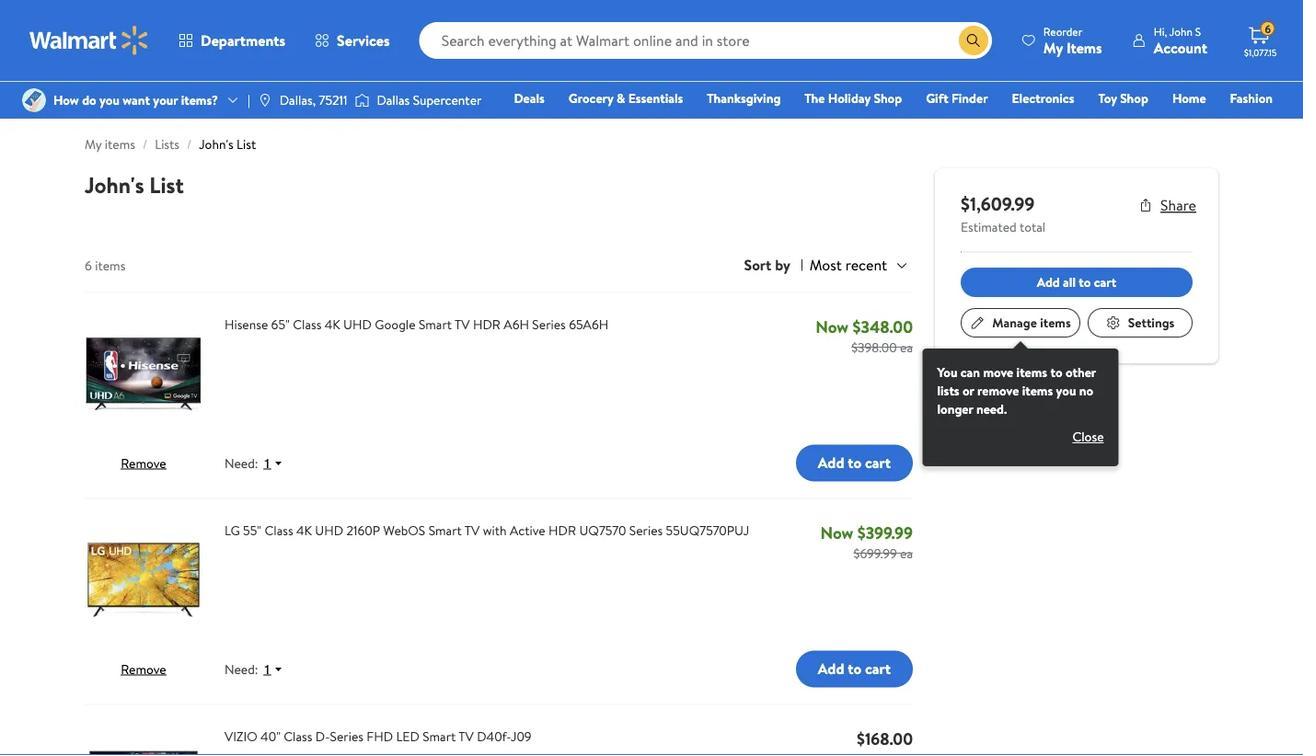 Task type: locate. For each thing, give the bounding box(es) containing it.
2 vertical spatial cart
[[866, 659, 891, 680]]

walmart+
[[1218, 115, 1273, 133]]

ea right $398.00
[[901, 338, 913, 356]]

1 shop from the left
[[874, 89, 902, 107]]

0 horizontal spatial 4k
[[296, 522, 312, 540]]

add to cart button up $399.99
[[796, 445, 913, 482]]

1 vertical spatial smart
[[429, 522, 462, 540]]

1 vertical spatial cart
[[866, 453, 891, 473]]

1 1 button from the top
[[258, 455, 291, 472]]

1 vertical spatial 1 button
[[258, 661, 291, 678]]

shop right toy
[[1121, 89, 1149, 107]]

need: for now $399.99
[[225, 661, 258, 679]]

to left other
[[1051, 364, 1063, 382]]

remove for now $348.00
[[121, 454, 166, 472]]

1 need: from the top
[[225, 455, 258, 472]]

1 horizontal spatial 4k
[[325, 316, 340, 334]]

cart up $168.00
[[866, 659, 891, 680]]

shop
[[874, 89, 902, 107], [1121, 89, 1149, 107]]

gift finder link
[[918, 88, 997, 108]]

0 vertical spatial remove
[[121, 454, 166, 472]]

1 vertical spatial add to cart button
[[796, 651, 913, 688]]

now inside now $399.99 $699.99 ea
[[821, 522, 854, 545]]

tv left d40f-
[[459, 728, 474, 746]]

home link
[[1165, 88, 1215, 108]]

/
[[143, 135, 148, 153], [187, 135, 192, 153]]

class
[[293, 316, 322, 334], [265, 522, 293, 540], [284, 728, 313, 746]]

john's down my items link at the top left
[[85, 169, 144, 200]]

1 vertical spatial you
[[1057, 382, 1077, 400]]

john's list
[[85, 169, 184, 200]]

fashion link
[[1222, 88, 1282, 108]]

1 1 from the top
[[264, 456, 271, 471]]

0 vertical spatial uhd
[[343, 316, 372, 334]]

2 add to cart from the top
[[818, 659, 891, 680]]

add to cart up $399.99
[[818, 453, 891, 473]]

1 vertical spatial add
[[818, 453, 845, 473]]

1 horizontal spatial shop
[[1121, 89, 1149, 107]]

cart
[[1095, 273, 1117, 291], [866, 453, 891, 473], [866, 659, 891, 680]]

add all to cart button
[[961, 268, 1193, 297]]

list down lists link
[[149, 169, 184, 200]]

ea inside now $348.00 $398.00 ea
[[901, 338, 913, 356]]

$1,609.99
[[961, 191, 1035, 216]]

manage items button
[[961, 308, 1081, 338]]

list down |
[[237, 135, 256, 153]]

1 horizontal spatial  image
[[355, 91, 370, 110]]

manage items
[[993, 314, 1071, 332]]

$348.00
[[853, 315, 913, 338]]

0 vertical spatial add
[[1037, 273, 1060, 291]]

1 horizontal spatial /
[[187, 135, 192, 153]]

now inside now $348.00 $398.00 ea
[[816, 315, 849, 338]]

0 vertical spatial remove button
[[121, 454, 166, 472]]

ea inside now $399.99 $699.99 ea
[[901, 545, 913, 562]]

supercenter
[[413, 91, 482, 109]]

add to cart button up $168.00
[[796, 651, 913, 688]]

uhd left the google
[[343, 316, 372, 334]]

hdr right 'active'
[[549, 522, 576, 540]]

lg 55" class 4k uhd 2160p webos smart tv with active hdr uq7570 series 55uq7570puj link
[[225, 522, 817, 541]]

0 vertical spatial add to cart
[[818, 453, 891, 473]]

remove
[[121, 454, 166, 472], [121, 661, 166, 678]]

now for now $348.00
[[816, 315, 849, 338]]

need: for now $348.00
[[225, 455, 258, 472]]

0 vertical spatial you
[[99, 91, 120, 109]]

1 ea from the top
[[901, 338, 913, 356]]

items down john's list
[[95, 256, 126, 274]]

1 vertical spatial remove button
[[121, 661, 166, 678]]

items for manage
[[1041, 314, 1071, 332]]

1 vertical spatial hdr
[[549, 522, 576, 540]]

to inside button
[[1079, 273, 1091, 291]]

0 horizontal spatial 6
[[85, 256, 92, 274]]

add to cart
[[818, 453, 891, 473], [818, 659, 891, 680]]

need: up vizio
[[225, 661, 258, 679]]

2 remove button from the top
[[121, 661, 166, 678]]

active
[[510, 522, 546, 540]]

items inside manage items button
[[1041, 314, 1071, 332]]

you can move items to other lists or remove items you no longer need.
[[938, 364, 1097, 418]]

1 for now $399.99
[[264, 662, 271, 677]]

2 vertical spatial series
[[330, 728, 364, 746]]

settings button
[[1088, 308, 1193, 338]]

items right manage
[[1041, 314, 1071, 332]]

1 vertical spatial 1
[[264, 662, 271, 677]]

0 horizontal spatial hdr
[[473, 316, 501, 334]]

smart right led
[[423, 728, 456, 746]]

0 vertical spatial need:
[[225, 455, 258, 472]]

2 vertical spatial add
[[818, 659, 845, 680]]

4k
[[325, 316, 340, 334], [296, 522, 312, 540]]

services button
[[300, 18, 405, 63]]

one debit link
[[1124, 114, 1203, 134]]

0 vertical spatial ea
[[901, 338, 913, 356]]

1 button up 40" at the left bottom
[[258, 661, 291, 678]]

4k for now $348.00
[[325, 316, 340, 334]]

tv for now $399.99
[[465, 522, 480, 540]]

0 vertical spatial smart
[[419, 316, 452, 334]]

lg 55" class 4k uhd 2160p webos smart tv with active hdr uq7570 series 55uq7570puj
[[225, 522, 750, 540]]

1 vertical spatial my
[[85, 135, 102, 153]]

0 vertical spatial now
[[816, 315, 849, 338]]

0 vertical spatial cart
[[1095, 273, 1117, 291]]

my down do at the left top of the page
[[85, 135, 102, 153]]

longer
[[938, 401, 974, 418]]

 image right 75211
[[355, 91, 370, 110]]

shop right the holiday
[[874, 89, 902, 107]]

now left $398.00
[[816, 315, 849, 338]]

cart up $399.99
[[866, 453, 891, 473]]

0 vertical spatial 1 button
[[258, 455, 291, 472]]

0 vertical spatial 4k
[[325, 316, 340, 334]]

john's down 'items?'
[[199, 135, 234, 153]]

0 horizontal spatial john's
[[85, 169, 144, 200]]

4k right the 55"
[[296, 522, 312, 540]]

tv left with at the left bottom of the page
[[465, 522, 480, 540]]

electronics link
[[1004, 88, 1083, 108]]

2 vertical spatial tv
[[459, 728, 474, 746]]

1 button up the 55"
[[258, 455, 291, 472]]

0 horizontal spatial you
[[99, 91, 120, 109]]

0 horizontal spatial list
[[149, 169, 184, 200]]

add all to cart
[[1037, 273, 1117, 291]]

need:
[[225, 455, 258, 472], [225, 661, 258, 679]]

0 vertical spatial 6
[[1265, 21, 1272, 37]]

series left fhd at the bottom left
[[330, 728, 364, 746]]

class right the 55"
[[265, 522, 293, 540]]

departments button
[[164, 18, 300, 63]]

series
[[532, 316, 566, 334], [630, 522, 663, 540], [330, 728, 364, 746]]

1 vertical spatial ea
[[901, 545, 913, 562]]

webos
[[383, 522, 426, 540]]

/ left lists
[[143, 135, 148, 153]]

2 remove from the top
[[121, 661, 166, 678]]

settings
[[1129, 314, 1175, 332]]

you right do at the left top of the page
[[99, 91, 120, 109]]

need: up lg
[[225, 455, 258, 472]]

you left no
[[1057, 382, 1077, 400]]

share
[[1161, 195, 1197, 215]]

to inside 'you can move items to other lists or remove items you no longer need.'
[[1051, 364, 1063, 382]]

hisense 65" class 4k uhd google smart tv hdr a6h series 65a6h
[[225, 316, 609, 334]]

smart right webos
[[429, 522, 462, 540]]

0 vertical spatial list
[[237, 135, 256, 153]]

1 horizontal spatial series
[[532, 316, 566, 334]]

2 vertical spatial class
[[284, 728, 313, 746]]

0 horizontal spatial shop
[[874, 89, 902, 107]]

cart for $399.99
[[866, 659, 891, 680]]

/ right lists link
[[187, 135, 192, 153]]

add for now $399.99
[[818, 659, 845, 680]]

 image
[[355, 91, 370, 110], [258, 93, 272, 108]]

gift finder
[[926, 89, 988, 107]]

0 vertical spatial john's
[[199, 135, 234, 153]]

reorder
[[1044, 23, 1083, 39]]

Search search field
[[420, 22, 992, 59]]

2 1 button from the top
[[258, 661, 291, 678]]

items?
[[181, 91, 218, 109]]

to right all
[[1079, 273, 1091, 291]]

4k for now $399.99
[[296, 522, 312, 540]]

holiday
[[828, 89, 871, 107]]

0 vertical spatial add to cart button
[[796, 445, 913, 482]]

0 horizontal spatial /
[[143, 135, 148, 153]]

the holiday shop link
[[797, 88, 911, 108]]

j09
[[511, 728, 532, 746]]

1 vertical spatial uhd
[[315, 522, 344, 540]]

hi, john s account
[[1154, 23, 1208, 58]]

vizio 40" class d-series fhd led smart tv d40f-j09 link
[[225, 728, 844, 747]]

&
[[617, 89, 626, 107]]

1 vertical spatial remove
[[121, 661, 166, 678]]

1 add to cart button from the top
[[796, 445, 913, 482]]

cart for $348.00
[[866, 453, 891, 473]]

65"
[[271, 316, 290, 334]]

account
[[1154, 37, 1208, 58]]

1 horizontal spatial hdr
[[549, 522, 576, 540]]

items up john's list
[[105, 135, 135, 153]]

2 add to cart button from the top
[[796, 651, 913, 688]]

add to cart up $168.00
[[818, 659, 891, 680]]

to up $399.99
[[848, 453, 862, 473]]

2 ea from the top
[[901, 545, 913, 562]]

my left items
[[1044, 37, 1063, 58]]

now left $699.99
[[821, 522, 854, 545]]

to
[[1079, 273, 1091, 291], [1051, 364, 1063, 382], [848, 453, 862, 473], [848, 659, 862, 680]]

cart right all
[[1095, 273, 1117, 291]]

1
[[264, 456, 271, 471], [264, 662, 271, 677]]

class for $399.99
[[265, 522, 293, 540]]

uhd left "2160p"
[[315, 522, 344, 540]]

0 horizontal spatial  image
[[258, 93, 272, 108]]

 image
[[22, 88, 46, 112]]

one
[[1132, 115, 1160, 133]]

0 vertical spatial class
[[293, 316, 322, 334]]

1 add to cart from the top
[[818, 453, 891, 473]]

most
[[810, 255, 842, 275]]

$399.99
[[858, 522, 913, 545]]

1 vertical spatial tv
[[465, 522, 480, 540]]

1 vertical spatial 6
[[85, 256, 92, 274]]

1 horizontal spatial you
[[1057, 382, 1077, 400]]

remove
[[978, 382, 1020, 400]]

now
[[816, 315, 849, 338], [821, 522, 854, 545]]

items for 6
[[95, 256, 126, 274]]

my
[[1044, 37, 1063, 58], [85, 135, 102, 153]]

0 vertical spatial my
[[1044, 37, 1063, 58]]

my inside reorder my items
[[1044, 37, 1063, 58]]

remove button
[[121, 454, 166, 472], [121, 661, 166, 678]]

sort
[[744, 255, 772, 275]]

hdr
[[473, 316, 501, 334], [549, 522, 576, 540]]

by
[[775, 255, 791, 275]]

reorder my items
[[1044, 23, 1103, 58]]

essentials
[[629, 89, 683, 107]]

debit
[[1163, 115, 1195, 133]]

smart
[[419, 316, 452, 334], [429, 522, 462, 540], [423, 728, 456, 746]]

class right '65"'
[[293, 316, 322, 334]]

1 remove from the top
[[121, 454, 166, 472]]

2 need: from the top
[[225, 661, 258, 679]]

add
[[1037, 273, 1060, 291], [818, 453, 845, 473], [818, 659, 845, 680]]

2 1 from the top
[[264, 662, 271, 677]]

add to cart button
[[796, 445, 913, 482], [796, 651, 913, 688]]

40"
[[261, 728, 281, 746]]

1 button
[[258, 455, 291, 472], [258, 661, 291, 678]]

class left d-
[[284, 728, 313, 746]]

grocery
[[569, 89, 614, 107]]

tv left a6h
[[455, 316, 470, 334]]

smart right the google
[[419, 316, 452, 334]]

2 vertical spatial smart
[[423, 728, 456, 746]]

4k right '65"'
[[325, 316, 340, 334]]

1 horizontal spatial my
[[1044, 37, 1063, 58]]

series right a6h
[[532, 316, 566, 334]]

2 horizontal spatial series
[[630, 522, 663, 540]]

$398.00
[[852, 338, 897, 356]]

hdr left a6h
[[473, 316, 501, 334]]

2160p
[[347, 522, 380, 540]]

ea right $699.99
[[901, 545, 913, 562]]

series right uq7570
[[630, 522, 663, 540]]

6
[[1265, 21, 1272, 37], [85, 256, 92, 274]]

1 vertical spatial series
[[630, 522, 663, 540]]

1 vertical spatial need:
[[225, 661, 258, 679]]

search icon image
[[967, 33, 981, 48]]

smart for $168.00
[[423, 728, 456, 746]]

1 vertical spatial add to cart
[[818, 659, 891, 680]]

0 vertical spatial 1
[[264, 456, 271, 471]]

cart inside button
[[1095, 273, 1117, 291]]

0 vertical spatial series
[[532, 316, 566, 334]]

1 remove button from the top
[[121, 454, 166, 472]]

my items link
[[85, 135, 135, 153]]

1 horizontal spatial 6
[[1265, 21, 1272, 37]]

1 vertical spatial class
[[265, 522, 293, 540]]

 image right |
[[258, 93, 272, 108]]

1 vertical spatial now
[[821, 522, 854, 545]]

1 vertical spatial 4k
[[296, 522, 312, 540]]

or
[[963, 382, 975, 400]]



Task type: vqa. For each thing, say whether or not it's contained in the screenshot.
the bottommost the Jumper
no



Task type: describe. For each thing, give the bounding box(es) containing it.
now $399.99 $699.99 ea
[[821, 522, 913, 562]]

$168.00
[[857, 728, 913, 751]]

lists
[[938, 382, 960, 400]]

0 vertical spatial hdr
[[473, 316, 501, 334]]

registry link
[[1053, 114, 1117, 134]]

home
[[1173, 89, 1207, 107]]

total
[[1020, 218, 1046, 236]]

electronics
[[1012, 89, 1075, 107]]

ea for $348.00
[[901, 338, 913, 356]]

6 for 6
[[1265, 21, 1272, 37]]

your
[[153, 91, 178, 109]]

$1,609.99 estimated total
[[961, 191, 1046, 236]]

move
[[984, 364, 1014, 382]]

0 vertical spatial tv
[[455, 316, 470, 334]]

add to cart button for $399.99
[[796, 651, 913, 688]]

0 horizontal spatial my
[[85, 135, 102, 153]]

dallas,
[[280, 91, 316, 109]]

2 / from the left
[[187, 135, 192, 153]]

toy
[[1099, 89, 1118, 107]]

lists link
[[155, 135, 180, 153]]

sort by
[[744, 255, 791, 275]]

the holiday shop
[[805, 89, 902, 107]]

deals
[[514, 89, 545, 107]]

2 shop from the left
[[1121, 89, 1149, 107]]

one debit
[[1132, 115, 1195, 133]]

uhd for now $399.99
[[315, 522, 344, 540]]

class for $348.00
[[293, 316, 322, 334]]

add for now $348.00
[[818, 453, 845, 473]]

toy shop
[[1099, 89, 1149, 107]]

share button
[[1139, 195, 1197, 215]]

recent
[[846, 255, 888, 275]]

most recent button
[[803, 253, 913, 278]]

to up $168.00
[[848, 659, 862, 680]]

smart for now $399.99
[[429, 522, 462, 540]]

6 for 6 items
[[85, 256, 92, 274]]

$1,077.15
[[1245, 46, 1277, 58]]

0 horizontal spatial series
[[330, 728, 364, 746]]

fashion registry
[[1061, 89, 1273, 133]]

1 vertical spatial list
[[149, 169, 184, 200]]

1 for now $348.00
[[264, 456, 271, 471]]

items right move
[[1017, 364, 1048, 382]]

the
[[805, 89, 825, 107]]

all
[[1064, 273, 1076, 291]]

Walmart Site-Wide search field
[[420, 22, 992, 59]]

remove button for now $399.99
[[121, 661, 166, 678]]

6 items
[[85, 256, 126, 274]]

ea for $399.99
[[901, 545, 913, 562]]

uhd for now $348.00
[[343, 316, 372, 334]]

s
[[1196, 23, 1202, 39]]

led
[[396, 728, 420, 746]]

remove for now $399.99
[[121, 661, 166, 678]]

add to cart button for $348.00
[[796, 445, 913, 482]]

estimated
[[961, 218, 1017, 236]]

now $348.00 $398.00 ea
[[816, 315, 913, 356]]

75211
[[319, 91, 348, 109]]

you inside 'you can move items to other lists or remove items you no longer need.'
[[1057, 382, 1077, 400]]

items for my
[[105, 135, 135, 153]]

finder
[[952, 89, 988, 107]]

add to cart for $399.99
[[818, 659, 891, 680]]

fhd
[[367, 728, 393, 746]]

grocery & essentials
[[569, 89, 683, 107]]

lists
[[155, 135, 180, 153]]

 image for dallas, 75211
[[258, 93, 272, 108]]

1 / from the left
[[143, 135, 148, 153]]

services
[[337, 30, 390, 51]]

1 vertical spatial john's
[[85, 169, 144, 200]]

items
[[1067, 37, 1103, 58]]

dallas supercenter
[[377, 91, 482, 109]]

dallas
[[377, 91, 410, 109]]

walmart+ link
[[1210, 114, 1282, 134]]

 image for dallas supercenter
[[355, 91, 370, 110]]

john's list link
[[199, 135, 256, 153]]

thanksgiving
[[707, 89, 781, 107]]

$699.99
[[854, 545, 897, 562]]

deals link
[[506, 88, 553, 108]]

d-
[[316, 728, 330, 746]]

manage
[[993, 314, 1037, 332]]

fashion
[[1231, 89, 1273, 107]]

1 horizontal spatial john's
[[199, 135, 234, 153]]

registry
[[1061, 115, 1108, 133]]

most recent
[[810, 255, 888, 275]]

google
[[375, 316, 416, 334]]

can
[[961, 364, 981, 382]]

1 button for now $399.99
[[258, 661, 291, 678]]

add to cart for $348.00
[[818, 453, 891, 473]]

hisense
[[225, 316, 268, 334]]

1 horizontal spatial list
[[237, 135, 256, 153]]

no
[[1080, 382, 1094, 400]]

65a6h
[[569, 316, 609, 334]]

items right remove
[[1023, 382, 1054, 400]]

tv for $168.00
[[459, 728, 474, 746]]

lg
[[225, 522, 240, 540]]

|
[[248, 91, 250, 109]]

want
[[123, 91, 150, 109]]

with
[[483, 522, 507, 540]]

1 button for now $348.00
[[258, 455, 291, 472]]

close
[[1073, 428, 1104, 446]]

hisense 65" class 4k uhd google smart tv hdr a6h series 65a6h link
[[225, 315, 812, 335]]

now for now $399.99
[[821, 522, 854, 545]]

vizio
[[225, 728, 258, 746]]

d40f-
[[477, 728, 511, 746]]

uq7570
[[580, 522, 626, 540]]

need.
[[977, 401, 1008, 418]]

walmart image
[[29, 26, 149, 55]]

remove button for now $348.00
[[121, 454, 166, 472]]

toy shop link
[[1091, 88, 1157, 108]]

vizio 40" class d-series fhd led smart tv d40f-j09
[[225, 728, 532, 746]]

add inside add all to cart button
[[1037, 273, 1060, 291]]



